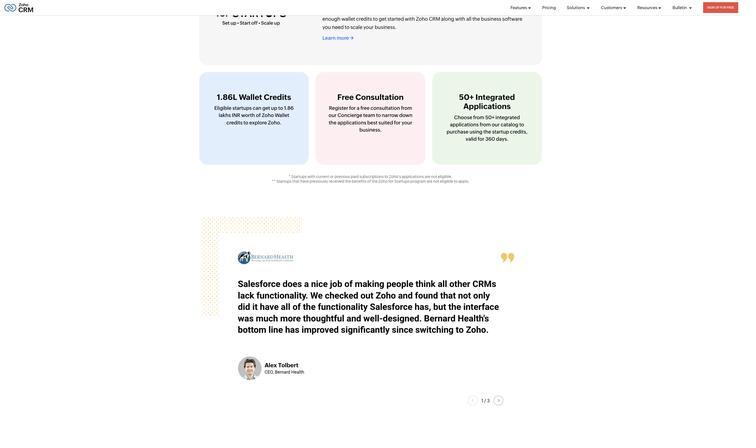 Task type: locate. For each thing, give the bounding box(es) containing it.
you up 'software'
[[508, 7, 517, 13]]

from down applications
[[473, 115, 484, 121]]

2 horizontal spatial all
[[466, 16, 472, 22]]

0 horizontal spatial more
[[280, 314, 301, 324]]

are left eligible
[[427, 179, 432, 184]]

a inside salesforce does a nice job of making people think all other crms lack functionality. we checked out zoho and found that not only did it have all of the functionality salesforce has, but the interface was much more thoughtful and well-designed. bernard health's bottom line has improved significantly since switching to zoho.
[[304, 279, 309, 290]]

and down people
[[398, 291, 413, 301]]

that
[[292, 179, 299, 184], [440, 291, 456, 301]]

a left free
[[357, 105, 360, 111]]

0 vertical spatial not
[[431, 175, 437, 179]]

and down functionality
[[347, 314, 361, 324]]

wallet inside the eligible startups can get up to 1.86 lakhs inr worth of zoho wallet credits to explore zoho.
[[275, 113, 289, 118]]

of inside the eligible startups can get up to 1.86 lakhs inr worth of zoho wallet credits to explore zoho.
[[256, 113, 261, 118]]

0 horizontal spatial your
[[363, 24, 374, 30]]

1 horizontal spatial that
[[440, 291, 456, 301]]

1 vertical spatial have
[[260, 302, 279, 313]]

applications down concierge
[[338, 120, 366, 126]]

that inside * startups with current or previous paid subscriptions to zoho's applications are not eligible. ** startups that have previously received the benefits of the zoho for startups program are not eligible to apply.
[[292, 179, 299, 184]]

1 vertical spatial bernard
[[275, 370, 290, 375]]

concierge
[[338, 113, 362, 118]]

0 vertical spatial a
[[357, 105, 360, 111]]

50+ down applications
[[485, 115, 495, 121]]

with right the along
[[455, 16, 465, 22]]

1 horizontal spatial program
[[474, 7, 494, 13]]

free right for
[[727, 6, 734, 9]]

1 horizontal spatial more
[[337, 35, 349, 41]]

sign up for free
[[707, 6, 734, 9]]

get left up
[[262, 105, 270, 111]]

1 horizontal spatial applications
[[402, 175, 424, 179]]

0 vertical spatial salesforce
[[238, 279, 280, 290]]

more up has
[[280, 314, 301, 324]]

1 vertical spatial 50+
[[485, 115, 495, 121]]

startups up the along
[[453, 7, 473, 13]]

50+ inside choose from 50+ integrated applications from our catalog to purchase using the startup credits, valid for 360 days.
[[485, 115, 495, 121]]

0 vertical spatial your
[[363, 24, 374, 30]]

0 horizontal spatial but
[[349, 7, 357, 13]]

to down worth
[[244, 120, 248, 126]]

1 horizontal spatial get
[[379, 16, 387, 22]]

wallet up can
[[239, 93, 262, 102]]

0 vertical spatial free
[[727, 6, 734, 9]]

not down eligible.
[[433, 179, 439, 184]]

startups down *
[[276, 179, 292, 184]]

more
[[337, 35, 349, 41], [280, 314, 301, 324]]

get down "by"
[[379, 16, 387, 22]]

0 horizontal spatial bernard
[[275, 370, 290, 375]]

zoho. inside the eligible startups can get up to 1.86 lakhs inr worth of zoho wallet credits to explore zoho.
[[268, 120, 282, 126]]

0 vertical spatial that
[[292, 179, 299, 184]]

applications right the zoho's
[[402, 175, 424, 179]]

zoho up the crm
[[433, 7, 445, 13]]

held
[[358, 7, 368, 13]]

1 vertical spatial zoho.
[[466, 325, 489, 336]]

0 vertical spatial have
[[300, 179, 309, 184]]

sign up for free link
[[703, 2, 738, 13]]

zoho
[[433, 7, 445, 13], [416, 16, 428, 22], [262, 113, 274, 118], [378, 179, 388, 184], [376, 291, 396, 301]]

1 vertical spatial your
[[402, 120, 412, 126]]

learn more ->
[[322, 35, 354, 41]]

1.86l
[[217, 93, 237, 102]]

0 vertical spatial program
[[474, 7, 494, 13]]

from up using
[[480, 122, 491, 128]]

>
[[352, 35, 354, 41]]

1 vertical spatial you
[[322, 24, 331, 30]]

a for nice
[[304, 279, 309, 290]]

bernard inside alex tolbert ceo, bernard health
[[275, 370, 290, 375]]

free up register
[[337, 93, 354, 102]]

to left apply.
[[454, 179, 458, 184]]

* startups with current or previous paid subscriptions to zoho's applications are not eligible. ** startups that have previously received the benefits of the zoho for startups program are not eligible to apply.
[[272, 175, 469, 184]]

1 horizontal spatial free
[[727, 6, 734, 9]]

all right think
[[438, 279, 447, 290]]

1 horizontal spatial wallet
[[275, 113, 289, 118]]

zoho inside * startups with current or previous paid subscriptions to zoho's applications are not eligible. ** startups that have previously received the benefits of the zoho for startups program are not eligible to apply.
[[378, 179, 388, 184]]

1 vertical spatial that
[[440, 291, 456, 301]]

salesforce up lack
[[238, 279, 280, 290]]

down
[[399, 113, 413, 118]]

a inside register for a free consultation from our concierge team to narrow down the applications best suited for your business.
[[357, 105, 360, 111]]

0 horizontal spatial you
[[322, 24, 331, 30]]

all for other
[[281, 302, 290, 313]]

0 horizontal spatial applications
[[338, 120, 366, 126]]

job
[[330, 279, 342, 290]]

1 vertical spatial our
[[492, 122, 500, 128]]

1 horizontal spatial 50+
[[485, 115, 495, 121]]

of
[[256, 113, 261, 118], [367, 179, 371, 184], [344, 279, 353, 290], [293, 302, 301, 313]]

salesforce up designed.
[[370, 302, 412, 313]]

get
[[379, 16, 387, 22], [262, 105, 270, 111]]

zoho. down health's
[[466, 325, 489, 336]]

register
[[329, 105, 348, 111]]

you
[[508, 7, 517, 13], [322, 24, 331, 30]]

that down other
[[440, 291, 456, 301]]

2 vertical spatial from
[[480, 122, 491, 128]]

credits,
[[510, 129, 528, 135]]

integrated
[[476, 93, 515, 102]]

1 vertical spatial program
[[410, 179, 426, 184]]

the inside 'big dreams but held back by tight budgets? the zoho for startups program gives you enough wallet credits to get started with zoho crm along with all the business software you need to scale your business.'
[[473, 16, 480, 22]]

/
[[484, 399, 486, 404]]

0 vertical spatial business.
[[375, 24, 397, 30]]

0 horizontal spatial all
[[281, 302, 290, 313]]

are
[[425, 175, 430, 179], [427, 179, 432, 184]]

0 horizontal spatial have
[[260, 302, 279, 313]]

50+ up choose
[[459, 93, 474, 102]]

0 horizontal spatial 50+
[[459, 93, 474, 102]]

the inside register for a free consultation from our concierge team to narrow down the applications best suited for your business.
[[329, 120, 337, 126]]

zoho down subscriptions
[[378, 179, 388, 184]]

of right "job"
[[344, 279, 353, 290]]

1 horizontal spatial a
[[357, 105, 360, 111]]

0 horizontal spatial salesforce
[[238, 279, 280, 290]]

0 vertical spatial zoho.
[[268, 120, 282, 126]]

of down the functionality.
[[293, 302, 301, 313]]

bernard down tolbert
[[275, 370, 290, 375]]

our
[[329, 113, 337, 118], [492, 122, 500, 128]]

tolbert
[[278, 363, 298, 369]]

2 horizontal spatial applications
[[450, 122, 479, 128]]

features
[[511, 5, 527, 10]]

credits inside the eligible startups can get up to 1.86 lakhs inr worth of zoho wallet credits to explore zoho.
[[226, 120, 243, 126]]

days.
[[496, 136, 509, 142]]

the up 360
[[483, 129, 491, 135]]

1 horizontal spatial your
[[402, 120, 412, 126]]

to up credits,
[[519, 122, 524, 128]]

previously
[[310, 179, 328, 184]]

bernard
[[424, 314, 456, 324], [275, 370, 290, 375]]

0 horizontal spatial our
[[329, 113, 337, 118]]

learn more -> link
[[322, 35, 354, 41]]

0 vertical spatial from
[[401, 105, 412, 111]]

dreams
[[331, 7, 348, 13]]

for up the along
[[446, 7, 452, 13]]

line
[[269, 325, 283, 336]]

applications
[[463, 102, 511, 111]]

a left nice
[[304, 279, 309, 290]]

1 vertical spatial salesforce
[[370, 302, 412, 313]]

our inside register for a free consultation from our concierge team to narrow down the applications best suited for your business.
[[329, 113, 337, 118]]

program inside 'big dreams but held back by tight budgets? the zoho for startups program gives you enough wallet credits to get started with zoho crm along with all the business software you need to scale your business.'
[[474, 7, 494, 13]]

2 horizontal spatial with
[[455, 16, 465, 22]]

credits
[[356, 16, 372, 22], [226, 120, 243, 126]]

for down the zoho's
[[388, 179, 394, 184]]

your
[[363, 24, 374, 30], [402, 120, 412, 126]]

0 horizontal spatial zoho.
[[268, 120, 282, 126]]

you down enough
[[322, 24, 331, 30]]

1 vertical spatial but
[[433, 302, 446, 313]]

paid
[[351, 175, 359, 179]]

to right up
[[278, 105, 283, 111]]

0 horizontal spatial a
[[304, 279, 309, 290]]

1 vertical spatial from
[[473, 115, 484, 121]]

0 vertical spatial but
[[349, 7, 357, 13]]

1 vertical spatial not
[[433, 179, 439, 184]]

have inside * startups with current or previous paid subscriptions to zoho's applications are not eligible. ** startups that have previously received the benefits of the zoho for startups program are not eligible to apply.
[[300, 179, 309, 184]]

have up much
[[260, 302, 279, 313]]

switching
[[415, 325, 454, 336]]

the down we
[[303, 302, 316, 313]]

catalog
[[501, 122, 518, 128]]

applications down choose
[[450, 122, 479, 128]]

zoho inside salesforce does a nice job of making people think all other crms lack functionality. we checked out zoho and found that not only did it have all of the functionality salesforce has, but the interface was much more thoughtful and well-designed. bernard health's bottom line has improved significantly since switching to zoho.
[[376, 291, 396, 301]]

the down previous
[[345, 179, 351, 184]]

1 horizontal spatial but
[[433, 302, 446, 313]]

1 vertical spatial wallet
[[275, 113, 289, 118]]

bulletin link
[[673, 0, 692, 15]]

0 vertical spatial and
[[398, 291, 413, 301]]

1 / 3
[[481, 399, 490, 404]]

functionality.
[[257, 291, 308, 301]]

1 vertical spatial a
[[304, 279, 309, 290]]

to down back
[[373, 16, 378, 22]]

choose
[[454, 115, 472, 121]]

zoho. down up
[[268, 120, 282, 126]]

our down register
[[329, 113, 337, 118]]

solutions
[[567, 5, 586, 10]]

people
[[387, 279, 413, 290]]

wallet down 1.86
[[275, 113, 289, 118]]

suited
[[379, 120, 393, 126]]

to
[[373, 16, 378, 22], [345, 24, 349, 30], [278, 105, 283, 111], [376, 113, 381, 118], [244, 120, 248, 126], [519, 122, 524, 128], [385, 175, 388, 179], [454, 179, 458, 184], [456, 325, 464, 336]]

to inside salesforce does a nice job of making people think all other crms lack functionality. we checked out zoho and found that not only did it have all of the functionality salesforce has, but the interface was much more thoughtful and well-designed. bernard health's bottom line has improved significantly since switching to zoho.
[[456, 325, 464, 336]]

gives
[[495, 7, 507, 13]]

free
[[727, 6, 734, 9], [337, 93, 354, 102]]

with
[[405, 16, 415, 22], [455, 16, 465, 22], [307, 175, 315, 179]]

by
[[382, 7, 387, 13]]

bulletin
[[673, 5, 688, 10]]

nice
[[311, 279, 328, 290]]

your down down
[[402, 120, 412, 126]]

not left eligible.
[[431, 175, 437, 179]]

bernard inside salesforce does a nice job of making people think all other crms lack functionality. we checked out zoho and found that not only did it have all of the functionality salesforce has, but the interface was much more thoughtful and well-designed. bernard health's bottom line has improved significantly since switching to zoho.
[[424, 314, 456, 324]]

1 horizontal spatial zoho.
[[466, 325, 489, 336]]

zoho down people
[[376, 291, 396, 301]]

improved
[[302, 325, 339, 336]]

1 horizontal spatial have
[[300, 179, 309, 184]]

0 vertical spatial bernard
[[424, 314, 456, 324]]

making
[[355, 279, 384, 290]]

0 horizontal spatial program
[[410, 179, 426, 184]]

0 horizontal spatial free
[[337, 93, 354, 102]]

0 horizontal spatial that
[[292, 179, 299, 184]]

1 horizontal spatial all
[[438, 279, 447, 290]]

credits down inr
[[226, 120, 243, 126]]

0 vertical spatial all
[[466, 16, 472, 22]]

alex
[[265, 363, 277, 369]]

tight
[[388, 7, 399, 13]]

2 vertical spatial all
[[281, 302, 290, 313]]

all right the along
[[466, 16, 472, 22]]

but inside salesforce does a nice job of making people think all other crms lack functionality. we checked out zoho and found that not only did it have all of the functionality salesforce has, but the interface was much more thoughtful and well-designed. bernard health's bottom line has improved significantly since switching to zoho.
[[433, 302, 446, 313]]

resources
[[637, 5, 657, 10]]

0 vertical spatial credits
[[356, 16, 372, 22]]

all inside 'big dreams but held back by tight budgets? the zoho for startups program gives you enough wallet credits to get started with zoho crm along with all the business software you need to scale your business.'
[[466, 16, 472, 22]]

2 vertical spatial not
[[458, 291, 471, 301]]

0 vertical spatial our
[[329, 113, 337, 118]]

explore
[[249, 120, 267, 126]]

1 horizontal spatial our
[[492, 122, 500, 128]]

the down register
[[329, 120, 337, 126]]

but right has,
[[433, 302, 446, 313]]

for inside choose from 50+ integrated applications from our catalog to purchase using the startup credits, valid for 360 days.
[[478, 136, 484, 142]]

up
[[715, 6, 719, 9]]

not down other
[[458, 291, 471, 301]]

received
[[329, 179, 344, 184]]

the left business
[[473, 16, 480, 22]]

with down the budgets? at the top of page
[[405, 16, 415, 22]]

zoho crm logo image
[[4, 2, 33, 14]]

of down subscriptions
[[367, 179, 371, 184]]

0 horizontal spatial with
[[307, 175, 315, 179]]

business. down best
[[359, 127, 382, 133]]

0 vertical spatial are
[[425, 175, 430, 179]]

applications
[[338, 120, 366, 126], [450, 122, 479, 128], [402, 175, 424, 179]]

your right the scale
[[363, 24, 374, 30]]

pricing
[[542, 5, 556, 10]]

of up explore
[[256, 113, 261, 118]]

1
[[481, 399, 483, 404]]

but inside 'big dreams but held back by tight budgets? the zoho for startups program gives you enough wallet credits to get started with zoho crm along with all the business software you need to scale your business.'
[[349, 7, 357, 13]]

worth
[[241, 113, 255, 118]]

more left -
[[337, 35, 349, 41]]

with up previously
[[307, 175, 315, 179]]

to right team
[[376, 113, 381, 118]]

1 vertical spatial and
[[347, 314, 361, 324]]

0 horizontal spatial and
[[347, 314, 361, 324]]

to down health's
[[456, 325, 464, 336]]

much
[[256, 314, 278, 324]]

to inside register for a free consultation from our concierge team to narrow down the applications best suited for your business.
[[376, 113, 381, 118]]

1 horizontal spatial bernard
[[424, 314, 456, 324]]

-
[[350, 35, 352, 41]]

applications inside * startups with current or previous paid subscriptions to zoho's applications are not eligible. ** startups that have previously received the benefits of the zoho for startups program are not eligible to apply.
[[402, 175, 424, 179]]

business.
[[375, 24, 397, 30], [359, 127, 382, 133]]

1 vertical spatial credits
[[226, 120, 243, 126]]

0 vertical spatial more
[[337, 35, 349, 41]]

0 vertical spatial get
[[379, 16, 387, 22]]

all down the functionality.
[[281, 302, 290, 313]]

bernard up switching
[[424, 314, 456, 324]]

have left previously
[[300, 179, 309, 184]]

the inside choose from 50+ integrated applications from our catalog to purchase using the startup credits, valid for 360 days.
[[483, 129, 491, 135]]

credits down held
[[356, 16, 372, 22]]

need
[[332, 24, 344, 30]]

for down using
[[478, 136, 484, 142]]

1 horizontal spatial credits
[[356, 16, 372, 22]]

consultation
[[371, 105, 400, 111]]

choose from 50+ integrated applications from our catalog to purchase using the startup credits, valid for 360 days.
[[447, 115, 528, 142]]

0 horizontal spatial get
[[262, 105, 270, 111]]

from up down
[[401, 105, 412, 111]]

with inside * startups with current or previous paid subscriptions to zoho's applications are not eligible. ** startups that have previously received the benefits of the zoho for startups program are not eligible to apply.
[[307, 175, 315, 179]]

that right "**" on the top left of page
[[292, 179, 299, 184]]

1 vertical spatial business.
[[359, 127, 382, 133]]

0 vertical spatial you
[[508, 7, 517, 13]]

zoho down up
[[262, 113, 274, 118]]

from inside register for a free consultation from our concierge team to narrow down the applications best suited for your business.
[[401, 105, 412, 111]]

1 vertical spatial get
[[262, 105, 270, 111]]

startups right *
[[291, 175, 307, 179]]

our inside choose from 50+ integrated applications from our catalog to purchase using the startup credits, valid for 360 days.
[[492, 122, 500, 128]]

our up startup on the top right of the page
[[492, 122, 500, 128]]

1 vertical spatial more
[[280, 314, 301, 324]]

0 horizontal spatial wallet
[[239, 93, 262, 102]]

but up wallet
[[349, 7, 357, 13]]

0 horizontal spatial credits
[[226, 120, 243, 126]]

for down narrow
[[394, 120, 401, 126]]

consultation
[[355, 93, 404, 102]]

eligible
[[440, 179, 453, 184]]

credits
[[264, 93, 291, 102]]

0 vertical spatial 50+
[[459, 93, 474, 102]]

think
[[416, 279, 436, 290]]

or
[[330, 175, 334, 179]]

business. down started
[[375, 24, 397, 30]]

are left eligible.
[[425, 175, 430, 179]]



Task type: describe. For each thing, give the bounding box(es) containing it.
only
[[473, 291, 490, 301]]

since
[[392, 325, 413, 336]]

can
[[253, 105, 261, 111]]

your inside 'big dreams but held back by tight budgets? the zoho for startups program gives you enough wallet credits to get started with zoho crm along with all the business software you need to scale your business.'
[[363, 24, 374, 30]]

alex tolbert ceo, bernard health
[[265, 363, 304, 375]]

for inside 'big dreams but held back by tight budgets? the zoho for startups program gives you enough wallet credits to get started with zoho crm along with all the business software you need to scale your business.'
[[446, 7, 452, 13]]

the down subscriptions
[[372, 179, 378, 184]]

bottom
[[238, 325, 266, 336]]

well-
[[363, 314, 383, 324]]

big dreams but held back by tight budgets? the zoho for startups program gives you enough wallet credits to get started with zoho crm along with all the business software you need to scale your business.
[[322, 7, 522, 30]]

startups down the zoho's
[[394, 179, 410, 184]]

integrated
[[495, 115, 520, 121]]

has
[[285, 325, 299, 336]]

interface
[[463, 302, 499, 313]]

your inside register for a free consultation from our concierge team to narrow down the applications best suited for your business.
[[402, 120, 412, 126]]

back
[[369, 7, 381, 13]]

software
[[502, 16, 522, 22]]

startup
[[492, 129, 509, 135]]

from for integrated
[[480, 122, 491, 128]]

3
[[487, 399, 490, 404]]

learn
[[322, 35, 336, 41]]

50+ inside 50+ integrated applications
[[459, 93, 474, 102]]

has,
[[415, 302, 431, 313]]

get inside 'big dreams but held back by tight budgets? the zoho for startups program gives you enough wallet credits to get started with zoho crm along with all the business software you need to scale your business.'
[[379, 16, 387, 22]]

get inside the eligible startups can get up to 1.86 lakhs inr worth of zoho wallet credits to explore zoho.
[[262, 105, 270, 111]]

eligible startups can get up to 1.86 lakhs inr worth of zoho wallet credits to explore zoho.
[[214, 105, 294, 126]]

more inside salesforce does a nice job of making people think all other crms lack functionality. we checked out zoho and found that not only did it have all of the functionality salesforce has, but the interface was much more thoughtful and well-designed. bernard health's bottom line has improved significantly since switching to zoho.
[[280, 314, 301, 324]]

all for for
[[466, 16, 472, 22]]

to inside choose from 50+ integrated applications from our catalog to purchase using the startup credits, valid for 360 days.
[[519, 122, 524, 128]]

inr
[[232, 113, 240, 118]]

customers
[[601, 5, 622, 10]]

salesforce does a nice job of making people think all other crms lack functionality. we checked out zoho and found that not only did it have all of the functionality salesforce has, but the interface was much more thoughtful and well-designed. bernard health's bottom line has improved significantly since switching to zoho.
[[238, 279, 499, 336]]

from for consultation
[[401, 105, 412, 111]]

started
[[388, 16, 404, 22]]

budgets?
[[400, 7, 422, 13]]

using
[[470, 129, 483, 135]]

previous
[[335, 175, 350, 179]]

our for 50+ integrated applications
[[492, 122, 500, 128]]

for inside * startups with current or previous paid subscriptions to zoho's applications are not eligible. ** startups that have previously received the benefits of the zoho for startups program are not eligible to apply.
[[388, 179, 394, 184]]

functionality
[[318, 302, 368, 313]]

have inside salesforce does a nice job of making people think all other crms lack functionality. we checked out zoho and found that not only did it have all of the functionality salesforce has, but the interface was much more thoughtful and well-designed. bernard health's bottom line has improved significantly since switching to zoho.
[[260, 302, 279, 313]]

for
[[720, 6, 726, 9]]

1 horizontal spatial you
[[508, 7, 517, 13]]

to left the zoho's
[[385, 175, 388, 179]]

the up health's
[[448, 302, 461, 313]]

startups
[[232, 105, 252, 111]]

lack
[[238, 291, 254, 301]]

enough
[[322, 16, 340, 22]]

valid
[[466, 136, 477, 142]]

up
[[271, 105, 277, 111]]

start, build, and grow with zoho for startups image
[[216, 0, 286, 26]]

was
[[238, 314, 254, 324]]

zoho down the
[[416, 16, 428, 22]]

pricing link
[[542, 0, 556, 15]]

we
[[310, 291, 323, 301]]

the
[[423, 7, 432, 13]]

1 vertical spatial free
[[337, 93, 354, 102]]

resources link
[[637, 0, 662, 15]]

business. inside register for a free consultation from our concierge team to narrow down the applications best suited for your business.
[[359, 127, 382, 133]]

360
[[485, 136, 495, 142]]

it
[[252, 302, 258, 313]]

1 horizontal spatial salesforce
[[370, 302, 412, 313]]

applications inside register for a free consultation from our concierge team to narrow down the applications best suited for your business.
[[338, 120, 366, 126]]

narrow
[[382, 113, 398, 118]]

scale
[[350, 24, 362, 30]]

1 vertical spatial are
[[427, 179, 432, 184]]

zoho inside the eligible startups can get up to 1.86 lakhs inr worth of zoho wallet credits to explore zoho.
[[262, 113, 274, 118]]

big
[[322, 7, 330, 13]]

significantly
[[341, 325, 390, 336]]

crms
[[473, 279, 496, 290]]

solutions link
[[567, 0, 590, 15]]

zoho. inside salesforce does a nice job of making people think all other crms lack functionality. we checked out zoho and found that not only did it have all of the functionality salesforce has, but the interface was much more thoughtful and well-designed. bernard health's bottom line has improved significantly since switching to zoho.
[[466, 325, 489, 336]]

1 horizontal spatial and
[[398, 291, 413, 301]]

business
[[481, 16, 501, 22]]

features link
[[511, 0, 531, 15]]

a for free
[[357, 105, 360, 111]]

for up concierge
[[349, 105, 356, 111]]

other
[[449, 279, 470, 290]]

eligible
[[214, 105, 232, 111]]

business. inside 'big dreams but held back by tight budgets? the zoho for startups program gives you enough wallet credits to get started with zoho crm along with all the business software you need to scale your business.'
[[375, 24, 397, 30]]

current
[[316, 175, 329, 179]]

along
[[441, 16, 454, 22]]

applications inside choose from 50+ integrated applications from our catalog to purchase using the startup credits, valid for 360 days.
[[450, 122, 479, 128]]

crm
[[429, 16, 440, 22]]

zoho's
[[389, 175, 401, 179]]

ceo,
[[265, 370, 274, 375]]

best
[[367, 120, 378, 126]]

checked
[[325, 291, 358, 301]]

that inside salesforce does a nice job of making people think all other crms lack functionality. we checked out zoho and found that not only did it have all of the functionality salesforce has, but the interface was much more thoughtful and well-designed. bernard health's bottom line has improved significantly since switching to zoho.
[[440, 291, 456, 301]]

wallet
[[341, 16, 355, 22]]

lakhs
[[219, 113, 231, 118]]

our for free consultation
[[329, 113, 337, 118]]

0 vertical spatial wallet
[[239, 93, 262, 102]]

1 vertical spatial all
[[438, 279, 447, 290]]

*
[[289, 175, 291, 179]]

not inside salesforce does a nice job of making people think all other crms lack functionality. we checked out zoho and found that not only did it have all of the functionality salesforce has, but the interface was much more thoughtful and well-designed. bernard health's bottom line has improved significantly since switching to zoho.
[[458, 291, 471, 301]]

designed.
[[383, 314, 422, 324]]

free
[[361, 105, 370, 111]]

program inside * startups with current or previous paid subscriptions to zoho's applications are not eligible. ** startups that have previously received the benefits of the zoho for startups program are not eligible to apply.
[[410, 179, 426, 184]]

did
[[238, 302, 250, 313]]

sign
[[707, 6, 715, 9]]

to down wallet
[[345, 24, 349, 30]]

thoughtful
[[303, 314, 344, 324]]

apply.
[[458, 179, 469, 184]]

1 horizontal spatial with
[[405, 16, 415, 22]]

startups inside 'big dreams but held back by tight budgets? the zoho for startups program gives you enough wallet credits to get started with zoho crm along with all the business software you need to scale your business.'
[[453, 7, 473, 13]]

of inside * startups with current or previous paid subscriptions to zoho's applications are not eligible. ** startups that have previously received the benefits of the zoho for startups program are not eligible to apply.
[[367, 179, 371, 184]]

credits inside 'big dreams but held back by tight budgets? the zoho for startups program gives you enough wallet credits to get started with zoho crm along with all the business software you need to scale your business.'
[[356, 16, 372, 22]]



Task type: vqa. For each thing, say whether or not it's contained in the screenshot.
credits within the Big dreams but held back by tight budgets? The Zoho for Startups program gives you enough wallet credits to get started with Zoho CRM along with all the business software you need to scale your business.
yes



